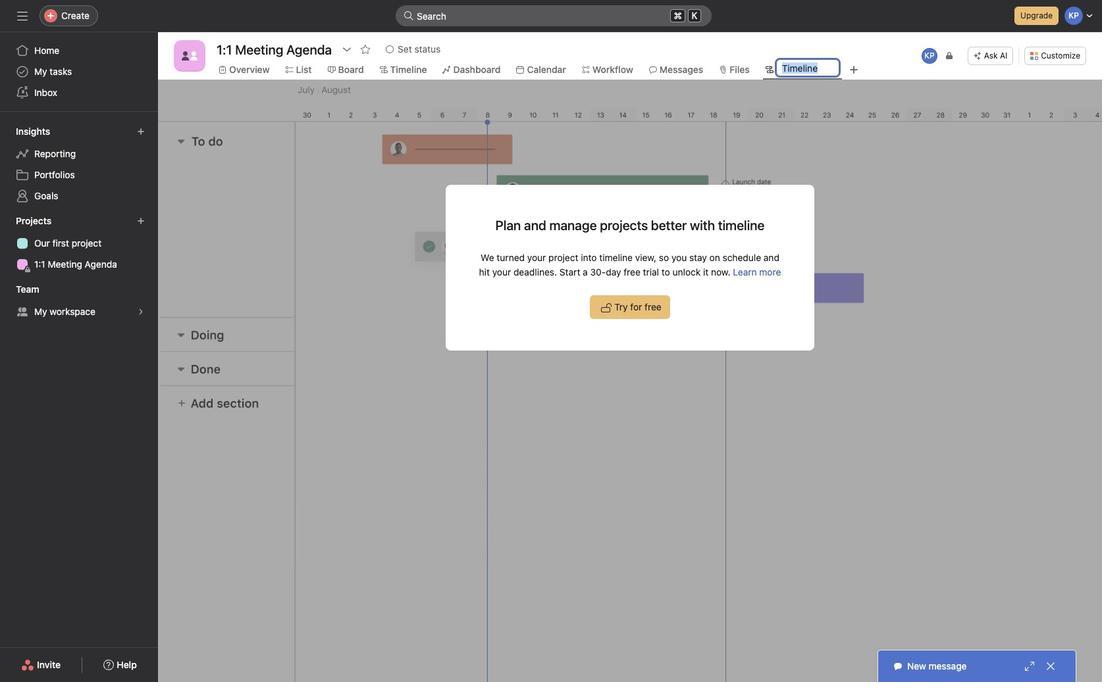 Task type: describe. For each thing, give the bounding box(es) containing it.
my tasks
[[34, 66, 72, 77]]

start
[[560, 267, 580, 278]]

projects button
[[13, 212, 63, 230]]

workflow
[[593, 64, 633, 75]]

show options image
[[342, 44, 352, 55]]

customize button
[[1025, 47, 1087, 65]]

a
[[583, 267, 588, 278]]

messages
[[660, 64, 703, 75]]

prominent image
[[404, 11, 414, 21]]

timeline
[[599, 252, 633, 263]]

trial
[[643, 267, 659, 278]]

you
[[672, 252, 687, 263]]

insights
[[16, 126, 50, 137]]

our
[[34, 238, 50, 249]]

board
[[338, 64, 364, 75]]

set status
[[398, 43, 441, 55]]

portfolios link
[[8, 165, 150, 186]]

free inside we turned your project into timeline view, so you stay on schedule and hit your deadlines. start a 30-day free trial to unlock it now.
[[624, 267, 641, 278]]

we turned your project into timeline view, so you stay on schedule and hit your deadlines. start a 30-day free trial to unlock it now.
[[479, 252, 780, 278]]

deadlines.
[[514, 267, 557, 278]]

we
[[481, 252, 494, 263]]

projects
[[600, 218, 648, 233]]

global element
[[0, 32, 158, 111]]

list
[[296, 64, 312, 75]]

workspace
[[50, 306, 95, 317]]

upgrade button
[[1015, 7, 1059, 25]]

our first project link
[[8, 233, 150, 254]]

timeline link
[[380, 63, 427, 77]]

hit
[[479, 267, 490, 278]]

dashboard
[[453, 64, 501, 75]]

timeline
[[390, 64, 427, 75]]

agenda
[[85, 259, 117, 270]]

1:1
[[34, 259, 45, 270]]

messages link
[[649, 63, 703, 77]]

reporting
[[34, 148, 76, 159]]

overview
[[229, 64, 270, 75]]

so
[[659, 252, 669, 263]]

schedule
[[723, 252, 761, 263]]

close image
[[1046, 662, 1056, 672]]

my workspace
[[34, 306, 95, 317]]

learn more link
[[733, 267, 781, 278]]

learn more
[[733, 267, 781, 278]]

home link
[[8, 40, 150, 61]]

projects element
[[0, 209, 158, 278]]

inbox
[[34, 87, 57, 98]]

unlock
[[673, 267, 701, 278]]

dashboard link
[[443, 63, 501, 77]]

on
[[710, 252, 720, 263]]

create
[[61, 10, 90, 21]]

now.
[[711, 267, 731, 278]]

goals
[[34, 190, 58, 202]]

1 horizontal spatial your
[[527, 252, 546, 263]]

portfolios
[[34, 169, 75, 180]]

try for free button
[[590, 296, 670, 319]]

with timeline
[[690, 218, 765, 233]]

ask ai
[[984, 51, 1008, 61]]

0 horizontal spatial your
[[492, 267, 511, 278]]

0 horizontal spatial project
[[72, 238, 102, 249]]

plan and manage projects better with timeline
[[496, 218, 765, 233]]

help
[[117, 660, 137, 671]]

learn
[[733, 267, 757, 278]]

more
[[760, 267, 781, 278]]

status
[[414, 43, 441, 55]]

projects
[[16, 215, 52, 227]]

new insights image
[[137, 128, 145, 136]]

new project or portfolio image
[[137, 217, 145, 225]]

create button
[[40, 5, 98, 26]]

it
[[703, 267, 709, 278]]

ask ai button
[[968, 47, 1014, 65]]

0 horizontal spatial and
[[524, 218, 546, 233]]

invite button
[[13, 654, 69, 678]]

and inside we turned your project into timeline view, so you stay on schedule and hit your deadlines. start a 30-day free trial to unlock it now.
[[764, 252, 780, 263]]

try
[[615, 302, 628, 313]]

manage
[[549, 218, 597, 233]]

our first project
[[34, 238, 102, 249]]

help button
[[95, 654, 145, 678]]

people image
[[182, 48, 198, 64]]

my for my tasks
[[34, 66, 47, 77]]

into
[[581, 252, 597, 263]]

workflow link
[[582, 63, 633, 77]]



Task type: vqa. For each thing, say whether or not it's contained in the screenshot.
free inside the button
yes



Task type: locate. For each thing, give the bounding box(es) containing it.
overview link
[[219, 63, 270, 77]]

project up 'start'
[[549, 252, 578, 263]]

and up more
[[764, 252, 780, 263]]

0 vertical spatial project
[[72, 238, 102, 249]]

tasks
[[50, 66, 72, 77]]

inbox link
[[8, 82, 150, 103]]

upgrade
[[1021, 11, 1053, 20]]

0 vertical spatial and
[[524, 218, 546, 233]]

set status button
[[380, 40, 447, 59]]

free right day at the right
[[624, 267, 641, 278]]

ai
[[1000, 51, 1008, 61]]

files
[[730, 64, 750, 75]]

stay
[[689, 252, 707, 263]]

to
[[662, 267, 670, 278]]

expand new message image
[[1025, 662, 1035, 672]]

0 horizontal spatial free
[[624, 267, 641, 278]]

your down turned
[[492, 267, 511, 278]]

add tab image
[[849, 65, 859, 75]]

goals link
[[8, 186, 150, 207]]

1 horizontal spatial project
[[549, 252, 578, 263]]

and right plan at the left top of page
[[524, 218, 546, 233]]

project
[[72, 238, 102, 249], [549, 252, 578, 263]]

⌘
[[674, 10, 682, 21]]

30-
[[590, 267, 606, 278]]

set
[[398, 43, 412, 55]]

free
[[624, 267, 641, 278], [645, 302, 662, 313]]

invite
[[37, 660, 61, 671]]

0 vertical spatial free
[[624, 267, 641, 278]]

None field
[[396, 5, 712, 26]]

1 vertical spatial and
[[764, 252, 780, 263]]

my for my workspace
[[34, 306, 47, 317]]

plan
[[496, 218, 521, 233]]

my down team dropdown button
[[34, 306, 47, 317]]

your
[[527, 252, 546, 263], [492, 267, 511, 278]]

my inside the global element
[[34, 66, 47, 77]]

meeting
[[48, 259, 82, 270]]

and
[[524, 218, 546, 233], [764, 252, 780, 263]]

customize
[[1041, 51, 1081, 61]]

my left tasks
[[34, 66, 47, 77]]

hide sidebar image
[[17, 11, 28, 21]]

first
[[52, 238, 69, 249]]

teams element
[[0, 278, 158, 325]]

0 vertical spatial your
[[527, 252, 546, 263]]

files link
[[719, 63, 750, 77]]

1 horizontal spatial free
[[645, 302, 662, 313]]

my tasks link
[[8, 61, 150, 82]]

try for free
[[615, 302, 662, 313]]

2 my from the top
[[34, 306, 47, 317]]

calendar
[[527, 64, 566, 75]]

1 vertical spatial project
[[549, 252, 578, 263]]

1:1 meeting agenda
[[34, 259, 117, 270]]

see details, my workspace image
[[137, 308, 145, 316]]

better
[[651, 218, 687, 233]]

1 vertical spatial my
[[34, 306, 47, 317]]

ask
[[984, 51, 998, 61]]

new message
[[907, 661, 967, 672]]

Search tasks, projects, and more text field
[[396, 5, 712, 26]]

your up deadlines.
[[527, 252, 546, 263]]

my
[[34, 66, 47, 77], [34, 306, 47, 317]]

day
[[606, 267, 621, 278]]

reporting link
[[8, 144, 150, 165]]

list link
[[286, 63, 312, 77]]

1 vertical spatial your
[[492, 267, 511, 278]]

view,
[[635, 252, 657, 263]]

free inside button
[[645, 302, 662, 313]]

project up 1:1 meeting agenda link
[[72, 238, 102, 249]]

board link
[[328, 63, 364, 77]]

my workspace link
[[8, 302, 150, 323]]

project inside we turned your project into timeline view, so you stay on schedule and hit your deadlines. start a 30-day free trial to unlock it now.
[[549, 252, 578, 263]]

team
[[16, 284, 39, 295]]

turned
[[497, 252, 525, 263]]

1:1 meeting agenda link
[[8, 254, 150, 275]]

insights element
[[0, 120, 158, 209]]

for
[[630, 302, 642, 313]]

None text field
[[213, 38, 335, 61]]

add to starred image
[[360, 44, 371, 55]]

0 vertical spatial my
[[34, 66, 47, 77]]

team button
[[13, 281, 51, 299]]

1 my from the top
[[34, 66, 47, 77]]

kp button
[[920, 47, 939, 65]]

calendar link
[[517, 63, 566, 77]]

None text field
[[776, 59, 839, 76]]

home
[[34, 45, 59, 56]]

1 horizontal spatial and
[[764, 252, 780, 263]]

k
[[692, 11, 697, 21]]

1 vertical spatial free
[[645, 302, 662, 313]]

my inside the teams element
[[34, 306, 47, 317]]

kp
[[925, 51, 935, 61]]

free right for
[[645, 302, 662, 313]]



